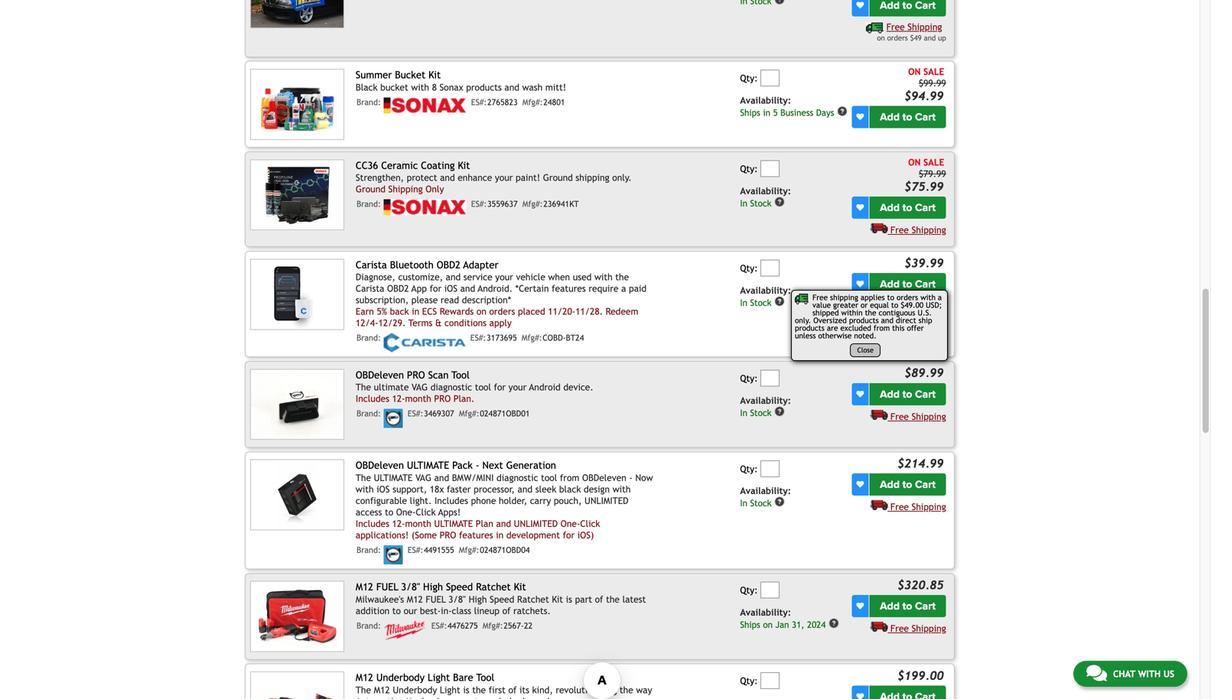 Task type: locate. For each thing, give the bounding box(es) containing it.
high up lineup
[[469, 594, 487, 605]]

when
[[548, 272, 570, 282]]

best-
[[420, 605, 441, 616]]

includes inside obdeleven pro scan tool the ultimate vag diagnostic tool for your android device. includes 12-month pro plan.
[[356, 393, 389, 404]]

and down equal
[[881, 316, 894, 325]]

2 horizontal spatial for
[[563, 530, 575, 541]]

diagnostic down "generation" on the left bottom of the page
[[497, 472, 538, 483]]

and up $99.99
[[924, 33, 936, 42]]

1 vertical spatial underbody
[[393, 685, 437, 695]]

shipping up the 236941kt
[[576, 172, 609, 183]]

2 vertical spatial pro
[[440, 530, 456, 541]]

1 vertical spatial obd2
[[387, 283, 409, 294]]

5 add to cart from the top
[[880, 478, 936, 491]]

to
[[902, 111, 912, 124], [902, 201, 912, 214], [902, 278, 912, 291], [887, 293, 894, 302], [891, 301, 898, 309], [902, 388, 912, 401], [902, 478, 912, 491], [385, 507, 393, 518], [902, 600, 912, 613], [392, 605, 401, 616]]

qty:
[[740, 73, 758, 83], [740, 163, 758, 174], [740, 263, 758, 273], [740, 373, 758, 384], [740, 463, 758, 474], [740, 585, 758, 596], [740, 676, 758, 686]]

4 availability: in stock from the top
[[740, 486, 791, 509]]

ios for $214.99
[[377, 484, 390, 495]]

obdeleven inside obdeleven pro scan tool the ultimate vag diagnostic tool for your android device. includes 12-month pro plan.
[[356, 369, 404, 381]]

5 cart from the top
[[915, 478, 936, 491]]

availability: inside the 'availability: ships on jan 31, 2024'
[[740, 607, 791, 618]]

from left this
[[874, 324, 890, 332]]

shipping down $89.99
[[912, 411, 946, 422]]

1 horizontal spatial speed
[[490, 594, 514, 605]]

pro up 3469307
[[434, 393, 451, 404]]

on sale $99.99 $94.99
[[904, 66, 946, 103]]

0 vertical spatial add to wish list image
[[856, 390, 864, 398]]

2 free shipping on orders $49 and up from the top
[[877, 300, 946, 321]]

shipped
[[812, 308, 839, 317]]

brand: for $320.85
[[357, 621, 381, 631]]

0 vertical spatial 12-
[[392, 393, 405, 404]]

the
[[615, 272, 629, 282], [865, 308, 876, 317], [606, 594, 620, 605], [472, 685, 486, 695], [620, 685, 633, 695]]

6 add from the top
[[880, 600, 900, 613]]

1 obdeleven - corporate logo image from the top
[[384, 409, 403, 428]]

3 add to cart button from the top
[[869, 273, 946, 295]]

3 brand: from the top
[[357, 333, 381, 343]]

$49 up offer
[[910, 312, 922, 321]]

2 on from the top
[[908, 157, 921, 167]]

2 horizontal spatial in
[[763, 107, 770, 118]]

obdeleven up configurable
[[356, 460, 404, 471]]

4 availability: from the top
[[740, 395, 791, 406]]

5 brand: from the top
[[357, 546, 381, 555]]

free shipping image
[[870, 223, 888, 233], [870, 409, 888, 420], [870, 500, 888, 510], [870, 621, 888, 632]]

with left us
[[1138, 669, 1161, 679]]

kit inside "summer bucket kit black bucket with 8 sonax products and wash mitt!"
[[428, 69, 441, 81]]

0 vertical spatial click
[[416, 507, 436, 518]]

1 free shipping on orders $49 and up from the top
[[877, 21, 946, 42]]

es#3130748 - 019744tms01a - turner magnetic fender cover - protect your paint while working on your car! - schwaben - audi bmw volkswagen mercedes benz mini porsche image
[[250, 0, 344, 28]]

with inside free shipping applies to orders with a value greater or equal to $49.00 usd; shipped within the contiguous u.s. only. oversized products and direct ship products are excluded from this offer unless otherwise noted. close
[[920, 293, 936, 302]]

0 horizontal spatial tool
[[451, 369, 470, 381]]

2 cart from the top
[[915, 201, 936, 214]]

includes up apps!
[[434, 495, 468, 506]]

a right $49.00
[[938, 293, 942, 302]]

0 horizontal spatial diagnostic
[[430, 382, 472, 393]]

1 vertical spatial for
[[494, 382, 506, 393]]

0 horizontal spatial shipping
[[576, 172, 609, 183]]

1 add to wish list image from the top
[[856, 390, 864, 398]]

6 brand: from the top
[[357, 621, 381, 631]]

light down bare at the bottom
[[440, 685, 460, 695]]

availability: in stock for $39.99
[[740, 285, 791, 308]]

month inside obdeleven pro scan tool the ultimate vag diagnostic tool for your android device. includes 12-month pro plan.
[[405, 393, 431, 404]]

3 availability: in stock from the top
[[740, 395, 791, 418]]

tool up es#: 3469307 mfg#: 024871obd01
[[475, 382, 491, 393]]

cart down $94.99
[[915, 111, 936, 124]]

1 vertical spatial tool
[[476, 672, 494, 684]]

0 horizontal spatial ios
[[377, 484, 390, 495]]

your for $39.99
[[495, 272, 513, 282]]

es#: for $320.85
[[431, 621, 447, 631]]

vag inside obdeleven ultimate pack - next generation the ultimate vag and bmw/mini diagnostic tool from obdeleven - now with ios support, 18x faster processor, and sleek black design with configurable light. includes phone holder, carry pouch, unlimited access to one-click apps! includes 12-month ultimate plan and unlimited one-click applications! (some pro features in development for ios)
[[415, 472, 431, 483]]

tool right scan
[[451, 369, 470, 381]]

in-
[[441, 605, 452, 616]]

with
[[411, 82, 429, 92], [594, 272, 612, 282], [920, 293, 936, 302], [356, 484, 374, 495], [613, 484, 631, 495], [1138, 669, 1161, 679]]

1 horizontal spatial obd2
[[437, 259, 460, 271]]

add to cart button for $89.99
[[869, 383, 946, 405]]

3 add to cart from the top
[[880, 278, 936, 291]]

1 vertical spatial obdeleven
[[356, 460, 404, 471]]

free shipping for $214.99
[[890, 502, 946, 512]]

diagnostic up the plan.
[[430, 382, 472, 393]]

the down applies on the right of page
[[865, 308, 876, 317]]

in for $39.99
[[740, 298, 747, 308]]

the up automotive on the bottom left
[[356, 685, 371, 695]]

es#: 3469307 mfg#: 024871obd01
[[408, 409, 530, 419]]

orders up apply
[[489, 306, 515, 317]]

to left 'our'
[[392, 605, 401, 616]]

vag up 18x
[[415, 472, 431, 483]]

2 vertical spatial the
[[356, 685, 371, 695]]

1 vertical spatial shipping
[[830, 293, 858, 302]]

carista up diagnose,
[[356, 259, 387, 271]]

with up require
[[594, 272, 612, 282]]

0 vertical spatial question sign image
[[774, 0, 785, 5]]

enhance
[[458, 172, 492, 183]]

6 availability: from the top
[[740, 607, 791, 618]]

4 brand: from the top
[[357, 409, 381, 419]]

shipping down protect
[[388, 184, 423, 194]]

add to cart for $214.99
[[880, 478, 936, 491]]

features down plan
[[459, 530, 493, 541]]

for inside carista bluetooth obd2 adapter diagnose, customize, and service your vehicle when used with the carista obd2 app for ios and android. *certain features require a paid subscription, please read description* earn 5% back in ecs rewards on orders placed 11/20-11/28. redeem 12/4-12/29. terms & conditions apply
[[430, 283, 441, 294]]

ios inside obdeleven ultimate pack - next generation the ultimate vag and bmw/mini diagnostic tool from obdeleven - now with ios support, 18x faster processor, and sleek black design with configurable light. includes phone holder, carry pouch, unlimited access to one-click apps! includes 12-month ultimate plan and unlimited one-click applications! (some pro features in development for ios)
[[377, 484, 390, 495]]

1 sonax - corporate logo image from the top
[[384, 97, 466, 113]]

obdeleven - corporate logo image
[[384, 409, 403, 428], [384, 546, 403, 565]]

from up black
[[560, 472, 579, 483]]

1 horizontal spatial a
[[938, 293, 942, 302]]

availability: for $214.99
[[740, 486, 791, 496]]

free up shipped
[[812, 293, 828, 302]]

subscription,
[[356, 295, 409, 305]]

diagnostic inside obdeleven ultimate pack - next generation the ultimate vag and bmw/mini diagnostic tool from obdeleven - now with ios support, 18x faster processor, and sleek black design with configurable light. includes phone holder, carry pouch, unlimited access to one-click apps! includes 12-month ultimate plan and unlimited one-click applications! (some pro features in development for ios)
[[497, 472, 538, 483]]

read
[[441, 295, 459, 305]]

the
[[356, 382, 371, 393], [356, 472, 371, 483], [356, 685, 371, 695]]

is up execute
[[463, 685, 469, 695]]

terms
[[408, 318, 432, 328]]

execute
[[450, 696, 483, 699]]

features inside obdeleven ultimate pack - next generation the ultimate vag and bmw/mini diagnostic tool from obdeleven - now with ios support, 18x faster processor, and sleek black design with configurable light. includes phone holder, carry pouch, unlimited access to one-click apps! includes 12-month ultimate plan and unlimited one-click applications! (some pro features in development for ios)
[[459, 530, 493, 541]]

on for $75.99
[[908, 157, 921, 167]]

es#: for $39.99
[[470, 333, 486, 343]]

shipping truck image
[[795, 294, 812, 304]]

rewards
[[440, 306, 474, 317]]

2765823
[[487, 97, 518, 107]]

1 carista from the top
[[356, 259, 387, 271]]

the up 'paid'
[[615, 272, 629, 282]]

2 free shipping from the top
[[890, 411, 946, 422]]

sonax - corporate logo image
[[384, 97, 466, 113], [384, 199, 466, 216]]

unlimited up development
[[514, 518, 558, 529]]

2 in from the top
[[740, 298, 747, 308]]

4 in from the top
[[740, 498, 747, 509]]

up down usd;
[[938, 312, 946, 321]]

2 add to wish list image from the top
[[856, 603, 864, 610]]

1 vertical spatial pro
[[434, 393, 451, 404]]

1 horizontal spatial one-
[[561, 518, 580, 529]]

1 vertical spatial 3/8"
[[448, 594, 466, 605]]

add to cart for $89.99
[[880, 388, 936, 401]]

is left part at the bottom of the page
[[566, 594, 572, 605]]

4 free shipping from the top
[[890, 623, 946, 634]]

4 stock from the top
[[750, 498, 772, 509]]

3 qty: from the top
[[740, 263, 758, 273]]

free shipping on orders $49 and up
[[877, 21, 946, 42], [877, 300, 946, 321]]

2 free shipping image from the top
[[870, 409, 888, 420]]

4 add to cart from the top
[[880, 388, 936, 401]]

brand: down strengthen,
[[357, 199, 381, 209]]

mfg#: down the plan.
[[459, 409, 479, 419]]

and up read
[[446, 272, 461, 282]]

high up best-
[[423, 581, 443, 593]]

0 vertical spatial -
[[476, 460, 479, 471]]

1 horizontal spatial fuel
[[426, 594, 446, 605]]

free shipping image for $320.85
[[870, 621, 888, 632]]

es#: left '3559637'
[[471, 199, 487, 209]]

in inside obdeleven ultimate pack - next generation the ultimate vag and bmw/mini diagnostic tool from obdeleven - now with ios support, 18x faster processor, and sleek black design with configurable light. includes phone holder, carry pouch, unlimited access to one-click apps! includes 12-month ultimate plan and unlimited one-click applications! (some pro features in development for ios)
[[496, 530, 504, 541]]

2 vertical spatial of
[[508, 685, 517, 695]]

1 add to cart from the top
[[880, 111, 936, 124]]

es#: down conditions
[[470, 333, 486, 343]]

1 horizontal spatial diagnostic
[[497, 472, 538, 483]]

1 horizontal spatial in
[[496, 530, 504, 541]]

es#: 2765823 mfg#: 24801
[[471, 97, 565, 107]]

from
[[874, 324, 890, 332], [560, 472, 579, 483]]

add to cart button down $320.85
[[869, 595, 946, 617]]

in inside carista bluetooth obd2 adapter diagnose, customize, and service your vehicle when used with the carista obd2 app for ios and android. *certain features require a paid subscription, please read description* earn 5% back in ecs rewards on orders placed 11/20-11/28. redeem 12/4-12/29. terms & conditions apply
[[412, 306, 419, 317]]

12-
[[392, 393, 405, 404], [392, 518, 405, 529]]

ratchet
[[476, 581, 511, 593], [517, 594, 549, 605]]

1 vertical spatial month
[[405, 518, 431, 529]]

3 stock from the top
[[750, 408, 772, 418]]

are
[[827, 324, 838, 332]]

within
[[841, 308, 863, 317]]

1 vertical spatial the
[[356, 472, 371, 483]]

underbody up automotive on the bottom left
[[376, 672, 425, 684]]

0 vertical spatial speed
[[446, 581, 473, 593]]

free shipping image for $214.99
[[870, 500, 888, 510]]

one-
[[396, 507, 416, 518], [561, 518, 580, 529]]

free shipping down $320.85
[[890, 623, 946, 634]]

- left now
[[629, 472, 633, 483]]

mfg#: for $39.99
[[522, 333, 542, 343]]

add to wish list image
[[856, 390, 864, 398], [856, 603, 864, 610]]

2 obdeleven - corporate logo image from the top
[[384, 546, 403, 565]]

availability: ships in 5 business days
[[740, 95, 834, 118]]

free shipping image
[[866, 22, 884, 33], [866, 301, 884, 312]]

1 vertical spatial ratchet
[[517, 594, 549, 605]]

stock
[[750, 198, 772, 208], [750, 298, 772, 308], [750, 408, 772, 418], [750, 498, 772, 509]]

offer
[[907, 324, 924, 332]]

light
[[428, 672, 450, 684], [440, 685, 460, 695]]

your inside carista bluetooth obd2 adapter diagnose, customize, and service your vehicle when used with the carista obd2 app for ios and android. *certain features require a paid subscription, please read description* earn 5% back in ecs rewards on orders placed 11/20-11/28. redeem 12/4-12/29. terms & conditions apply
[[495, 272, 513, 282]]

add to cart button for $214.99
[[869, 474, 946, 496]]

1 vertical spatial free shipping image
[[866, 301, 884, 312]]

1 vertical spatial ios
[[377, 484, 390, 495]]

and up holder,
[[518, 484, 533, 495]]

4 add from the top
[[880, 388, 900, 401]]

2 month from the top
[[405, 518, 431, 529]]

obdeleven up ultimate
[[356, 369, 404, 381]]

1 sale from the top
[[923, 66, 944, 77]]

0 vertical spatial light
[[428, 672, 450, 684]]

1 free shipping image from the top
[[866, 22, 884, 33]]

only
[[426, 184, 444, 194]]

0 vertical spatial only.
[[612, 172, 632, 183]]

3 cart from the top
[[915, 278, 936, 291]]

and inside "summer bucket kit black bucket with 8 sonax products and wash mitt!"
[[504, 82, 519, 92]]

0 horizontal spatial 3/8"
[[401, 581, 420, 593]]

1 availability: from the top
[[740, 95, 791, 106]]

1 vertical spatial 12-
[[392, 518, 405, 529]]

your left paint!
[[495, 172, 513, 183]]

0 horizontal spatial is
[[463, 685, 469, 695]]

chat with us link
[[1073, 661, 1187, 687]]

add to cart down $320.85
[[880, 600, 936, 613]]

1 month from the top
[[405, 393, 431, 404]]

qty: for $199.00
[[740, 676, 758, 686]]

shipping inside cc36 ceramic coating kit strengthen, protect and enhance your paint! ground shipping only. ground shipping only
[[388, 184, 423, 194]]

2 up from the top
[[938, 312, 946, 321]]

$49
[[910, 33, 922, 42], [910, 312, 922, 321]]

question sign image for $320.85
[[829, 618, 839, 629]]

from inside obdeleven ultimate pack - next generation the ultimate vag and bmw/mini diagnostic tool from obdeleven - now with ios support, 18x faster processor, and sleek black design with configurable light. includes phone holder, carry pouch, unlimited access to one-click apps! includes 12-month ultimate plan and unlimited one-click applications! (some pro features in development for ios)
[[560, 472, 579, 483]]

0 vertical spatial shipping
[[576, 172, 609, 183]]

1 vertical spatial obdeleven - corporate logo image
[[384, 546, 403, 565]]

3/8"
[[401, 581, 420, 593], [448, 594, 466, 605]]

add to cart down $75.99
[[880, 201, 936, 214]]

comments image
[[1086, 664, 1107, 682]]

click
[[416, 507, 436, 518], [580, 518, 600, 529]]

brand: down 12/4-
[[357, 333, 381, 343]]

add to cart down $89.99
[[880, 388, 936, 401]]

0 horizontal spatial -
[[476, 460, 479, 471]]

0 vertical spatial your
[[495, 172, 513, 183]]

pack
[[452, 460, 473, 471]]

add to wish list image
[[856, 1, 864, 9], [856, 113, 864, 121], [856, 204, 864, 211], [856, 280, 864, 288], [856, 481, 864, 489], [856, 693, 864, 699]]

5 add to cart button from the top
[[869, 474, 946, 496]]

3 add to wish list image from the top
[[856, 204, 864, 211]]

for up please
[[430, 283, 441, 294]]

3 free shipping from the top
[[890, 502, 946, 512]]

add to cart up $49.00
[[880, 278, 936, 291]]

0 vertical spatial in
[[763, 107, 770, 118]]

pro up 4491555
[[440, 530, 456, 541]]

2 vertical spatial your
[[508, 382, 527, 393]]

1 vertical spatial tool
[[541, 472, 557, 483]]

3 add from the top
[[880, 278, 900, 291]]

1 vertical spatial in
[[412, 306, 419, 317]]

cart down $39.99
[[915, 278, 936, 291]]

cobd-
[[543, 333, 566, 343]]

brand: for $89.99
[[357, 409, 381, 419]]

0 vertical spatial includes
[[356, 393, 389, 404]]

to inside the m12 fuel 3/8" high speed ratchet kit milwaukee's m12 fuel 3/8" high speed ratchet kit is part of the latest addition to our best-in-class lineup of ratchets.
[[392, 605, 401, 616]]

to down $75.99
[[902, 201, 912, 214]]

2 vertical spatial for
[[563, 530, 575, 541]]

pro inside obdeleven ultimate pack - next generation the ultimate vag and bmw/mini diagnostic tool from obdeleven - now with ios support, 18x faster processor, and sleek black design with configurable light. includes phone holder, carry pouch, unlimited access to one-click apps! includes 12-month ultimate plan and unlimited one-click applications! (some pro features in development for ios)
[[440, 530, 456, 541]]

diagnostic inside obdeleven pro scan tool the ultimate vag diagnostic tool for your android device. includes 12-month pro plan.
[[430, 382, 472, 393]]

and right plan
[[496, 518, 511, 529]]

es#: for $89.99
[[408, 409, 423, 419]]

$94.99
[[904, 89, 944, 103]]

tool inside obdeleven ultimate pack - next generation the ultimate vag and bmw/mini diagnostic tool from obdeleven - now with ios support, 18x faster processor, and sleek black design with configurable light. includes phone holder, carry pouch, unlimited access to one-click apps! includes 12-month ultimate plan and unlimited one-click applications! (some pro features in development for ios)
[[541, 472, 557, 483]]

month down obdeleven pro scan tool link
[[405, 393, 431, 404]]

0 vertical spatial 3/8"
[[401, 581, 420, 593]]

m12 underbody light bare tool the m12 underbody light is the first of its kind, revolutionizing the way automotive mechanics execute underbody work.
[[356, 672, 652, 699]]

12/4-
[[356, 318, 378, 328]]

2 sale from the top
[[923, 157, 944, 167]]

milwaukee - corporate logo image
[[384, 621, 427, 640]]

obd2 up subscription,
[[387, 283, 409, 294]]

in inside availability: ships in 5 business days
[[763, 107, 770, 118]]

1 vertical spatial ships
[[740, 620, 760, 630]]

add to cart button down $89.99
[[869, 383, 946, 405]]

5 availability: from the top
[[740, 486, 791, 496]]

adapter
[[463, 259, 499, 271]]

es#:
[[471, 97, 487, 107], [471, 199, 487, 209], [470, 333, 486, 343], [408, 409, 423, 419], [408, 546, 423, 555], [431, 621, 447, 631]]

3 in from the top
[[740, 408, 747, 418]]

2 add from the top
[[880, 201, 900, 214]]

addition
[[356, 605, 390, 616]]

carry
[[530, 495, 551, 506]]

2 ships from the top
[[740, 620, 760, 630]]

add to wish list image for $320.85
[[856, 603, 864, 610]]

1 $49 from the top
[[910, 33, 922, 42]]

mfg#: for $214.99
[[459, 546, 479, 555]]

1 vertical spatial ground
[[356, 184, 386, 194]]

stock for $39.99
[[750, 298, 772, 308]]

None text field
[[761, 70, 780, 86], [761, 370, 780, 387], [761, 460, 780, 477], [761, 70, 780, 86], [761, 370, 780, 387], [761, 460, 780, 477]]

ratchet up lineup
[[476, 581, 511, 593]]

6 add to cart from the top
[[880, 600, 936, 613]]

sale for $75.99
[[923, 157, 944, 167]]

1 brand: from the top
[[357, 97, 381, 107]]

0 vertical spatial month
[[405, 393, 431, 404]]

sale inside on sale $99.99 $94.99
[[923, 66, 944, 77]]

stock for $89.99
[[750, 408, 772, 418]]

ios up configurable
[[377, 484, 390, 495]]

2 12- from the top
[[392, 518, 405, 529]]

2 add to cart from the top
[[880, 201, 936, 214]]

2 availability: from the top
[[740, 185, 791, 196]]

0 horizontal spatial features
[[459, 530, 493, 541]]

3 free shipping image from the top
[[870, 500, 888, 510]]

carista - corporate logo image
[[384, 333, 466, 352]]

brand: down "applications!"
[[357, 546, 381, 555]]

the inside the m12 fuel 3/8" high speed ratchet kit milwaukee's m12 fuel 3/8" high speed ratchet kit is part of the latest addition to our best-in-class lineup of ratchets.
[[606, 594, 620, 605]]

0 vertical spatial sale
[[923, 66, 944, 77]]

question sign image
[[774, 0, 785, 5], [774, 196, 785, 207], [829, 618, 839, 629]]

6 add to cart button from the top
[[869, 595, 946, 617]]

please
[[411, 295, 438, 305]]

free shipping for $89.99
[[890, 411, 946, 422]]

7 qty: from the top
[[740, 676, 758, 686]]

2 add to wish list image from the top
[[856, 113, 864, 121]]

0 vertical spatial tool
[[451, 369, 470, 381]]

question sign image
[[837, 106, 848, 117], [774, 296, 785, 307], [774, 406, 785, 417], [774, 497, 785, 507]]

sale inside on sale $79.99 $75.99
[[923, 157, 944, 167]]

with inside carista bluetooth obd2 adapter diagnose, customize, and service your vehicle when used with the carista obd2 app for ios and android. *certain features require a paid subscription, please read description* earn 5% back in ecs rewards on orders placed 11/20-11/28. redeem 12/4-12/29. terms & conditions apply
[[594, 272, 612, 282]]

for inside obdeleven ultimate pack - next generation the ultimate vag and bmw/mini diagnostic tool from obdeleven - now with ios support, 18x faster processor, and sleek black design with configurable light. includes phone holder, carry pouch, unlimited access to one-click apps! includes 12-month ultimate plan and unlimited one-click applications! (some pro features in development for ios)
[[563, 530, 575, 541]]

chat with us
[[1113, 669, 1174, 679]]

es#2765823 - 24801 - summer bucket kit - black bucket with 8 sonax products and wash mitt! - sonax - audi bmw volkswagen mercedes benz mini porsche image
[[250, 69, 344, 140]]

mfg#:
[[522, 97, 543, 107], [522, 199, 543, 209], [522, 333, 542, 343], [459, 409, 479, 419], [459, 546, 479, 555], [483, 621, 503, 631]]

1 vertical spatial add to wish list image
[[856, 603, 864, 610]]

features inside carista bluetooth obd2 adapter diagnose, customize, and service your vehicle when used with the carista obd2 app for ios and android. *certain features require a paid subscription, please read description* earn 5% back in ecs rewards on orders placed 11/20-11/28. redeem 12/4-12/29. terms & conditions apply
[[552, 283, 586, 294]]

1 free shipping image from the top
[[870, 223, 888, 233]]

our
[[404, 605, 417, 616]]

0 vertical spatial up
[[938, 33, 946, 42]]

for
[[430, 283, 441, 294], [494, 382, 506, 393], [563, 530, 575, 541]]

es#3559637 - 236941kt - cc36 ceramic coating kit - strengthen, protect and enhance your paint! ground shipping only. - sonax - audi bmw volkswagen mercedes benz mini porsche image
[[250, 159, 344, 230]]

in left 5
[[763, 107, 770, 118]]

es#4476344 - 2126-20 - m12 underbody light bare tool - the m12 underbody light is the first of its kind, revolutionizing the way automotive mechanics execute underbody work. - milwaukee - audi bmw volkswagen mercedes benz mini porsche image
[[250, 672, 344, 699]]

4 free shipping image from the top
[[870, 621, 888, 632]]

in for $89.99
[[740, 408, 747, 418]]

3 availability: from the top
[[740, 285, 791, 296]]

2 sonax - corporate logo image from the top
[[384, 199, 466, 216]]

2 vertical spatial question sign image
[[829, 618, 839, 629]]

one- down light.
[[396, 507, 416, 518]]

obdeleven - corporate logo image down ultimate
[[384, 409, 403, 428]]

5 add from the top
[[880, 478, 900, 491]]

your inside cc36 ceramic coating kit strengthen, protect and enhance your paint! ground shipping only. ground shipping only
[[495, 172, 513, 183]]

of up 2567-
[[502, 605, 511, 616]]

and
[[924, 33, 936, 42], [504, 82, 519, 92], [440, 172, 455, 183], [446, 272, 461, 282], [460, 283, 475, 294], [924, 312, 936, 321], [881, 316, 894, 325], [434, 472, 449, 483], [518, 484, 533, 495], [496, 518, 511, 529]]

6 add to wish list image from the top
[[856, 693, 864, 699]]

1 the from the top
[[356, 382, 371, 393]]

6 cart from the top
[[915, 600, 936, 613]]

1 vertical spatial diagnostic
[[497, 472, 538, 483]]

automotive
[[356, 696, 403, 699]]

customize,
[[398, 272, 443, 282]]

$99.99
[[919, 78, 946, 88]]

orders up on sale $99.99 $94.99
[[887, 33, 908, 42]]

on inside on sale $99.99 $94.99
[[908, 66, 921, 77]]

m12 underbody light bare tool link
[[356, 672, 494, 684]]

2 availability: in stock from the top
[[740, 285, 791, 308]]

availability: in stock for $214.99
[[740, 486, 791, 509]]

1 vertical spatial includes
[[434, 495, 468, 506]]

ios up read
[[444, 283, 457, 294]]

stock for $214.99
[[750, 498, 772, 509]]

shipping up $39.99
[[912, 224, 946, 235]]

1 vertical spatial $49
[[910, 312, 922, 321]]

features down when
[[552, 283, 586, 294]]

with up u.s.
[[920, 293, 936, 302]]

1 horizontal spatial features
[[552, 283, 586, 294]]

and down service on the top left of the page
[[460, 283, 475, 294]]

a inside free shipping applies to orders with a value greater or equal to $49.00 usd; shipped within the contiguous u.s. only. oversized products and direct ship products are excluded from this offer unless otherwise noted. close
[[938, 293, 942, 302]]

add to cart button down $94.99
[[869, 106, 946, 128]]

add for $39.99
[[880, 278, 900, 291]]

ships inside availability: ships in 5 business days
[[740, 107, 760, 118]]

1 up from the top
[[938, 33, 946, 42]]

cart down $89.99
[[915, 388, 936, 401]]

ships left 5
[[740, 107, 760, 118]]

2 $49 from the top
[[910, 312, 922, 321]]

es#4491555 - 024871obd04 - obdeleven ultimate pack - next generation - the ultimate vag and bmw/mini diagnostic tool from obdeleven - now with ios support, 18x faster processor, and sleek black design with configurable light. includes phone holder, carry pouch, unlimited access to one-click apps! - obdeleven - audi bmw volkswagen mini image
[[250, 460, 344, 531]]

sale up $99.99
[[923, 66, 944, 77]]

1 horizontal spatial ground
[[543, 172, 573, 183]]

1 12- from the top
[[392, 393, 405, 404]]

ships inside the 'availability: ships on jan 31, 2024'
[[740, 620, 760, 630]]

1 horizontal spatial shipping
[[830, 293, 858, 302]]

0 vertical spatial diagnostic
[[430, 382, 472, 393]]

to down $94.99
[[902, 111, 912, 124]]

brand:
[[357, 97, 381, 107], [357, 199, 381, 209], [357, 333, 381, 343], [357, 409, 381, 419], [357, 546, 381, 555], [357, 621, 381, 631]]

apps!
[[438, 507, 461, 518]]

0 horizontal spatial only.
[[612, 172, 632, 183]]

tool inside obdeleven pro scan tool the ultimate vag diagnostic tool for your android device. includes 12-month pro plan.
[[475, 382, 491, 393]]

2 vertical spatial in
[[496, 530, 504, 541]]

1 horizontal spatial for
[[494, 382, 506, 393]]

ios inside carista bluetooth obd2 adapter diagnose, customize, and service your vehicle when used with the carista obd2 app for ios and android. *certain features require a paid subscription, please read description* earn 5% back in ecs rewards on orders placed 11/20-11/28. redeem 12/4-12/29. terms & conditions apply
[[444, 283, 457, 294]]

es#4476275 - 2567-22 - m12 fuel 3/8" high speed ratchet kit - milwaukee's m12 fuel 3/8" high speed ratchet kit is part of the latest addition to our best-in-class lineup of ratchets. - milwaukee - audi bmw volkswagen mercedes benz mini porsche image
[[250, 581, 344, 652]]

1 horizontal spatial tool
[[476, 672, 494, 684]]

2 vertical spatial includes
[[356, 518, 389, 529]]

4 cart from the top
[[915, 388, 936, 401]]

0 horizontal spatial in
[[412, 306, 419, 317]]

0 vertical spatial obdeleven - corporate logo image
[[384, 409, 403, 428]]

from inside free shipping applies to orders with a value greater or equal to $49.00 usd; shipped within the contiguous u.s. only. oversized products and direct ship products are excluded from this offer unless otherwise noted. close
[[874, 324, 890, 332]]

0 vertical spatial obdeleven
[[356, 369, 404, 381]]

1 on from the top
[[908, 66, 921, 77]]

1 vertical spatial on
[[908, 157, 921, 167]]

latest
[[622, 594, 646, 605]]

add to cart for $320.85
[[880, 600, 936, 613]]

to down configurable
[[385, 507, 393, 518]]

4 qty: from the top
[[740, 373, 758, 384]]

2 stock from the top
[[750, 298, 772, 308]]

2 brand: from the top
[[357, 199, 381, 209]]

1 vertical spatial sale
[[923, 157, 944, 167]]

m12 fuel 3/8" high speed ratchet kit milwaukee's m12 fuel 3/8" high speed ratchet kit is part of the latest addition to our best-in-class lineup of ratchets.
[[356, 581, 646, 616]]

bare
[[453, 672, 473, 684]]

brand: for $214.99
[[357, 546, 381, 555]]

free shipping image for $89.99
[[870, 409, 888, 420]]

1 vertical spatial up
[[938, 312, 946, 321]]

1 vertical spatial unlimited
[[514, 518, 558, 529]]

0 vertical spatial tool
[[475, 382, 491, 393]]

free shipping
[[890, 224, 946, 235], [890, 411, 946, 422], [890, 502, 946, 512], [890, 623, 946, 634]]

pro left scan
[[407, 369, 425, 381]]

6 qty: from the top
[[740, 585, 758, 596]]

only. inside cc36 ceramic coating kit strengthen, protect and enhance your paint! ground shipping only. ground shipping only
[[612, 172, 632, 183]]

sale
[[923, 66, 944, 77], [923, 157, 944, 167]]

question sign image for on sale
[[774, 196, 785, 207]]

the left ultimate
[[356, 382, 371, 393]]

1 ships from the top
[[740, 107, 760, 118]]

3173695
[[487, 333, 517, 343]]

tool
[[451, 369, 470, 381], [476, 672, 494, 684]]

fuel
[[376, 581, 398, 593], [426, 594, 446, 605]]

on
[[908, 66, 921, 77], [908, 157, 921, 167]]

0 vertical spatial the
[[356, 382, 371, 393]]

sale up $79.99
[[923, 157, 944, 167]]

18x
[[430, 484, 444, 495]]

on inside on sale $79.99 $75.99
[[908, 157, 921, 167]]

0 horizontal spatial high
[[423, 581, 443, 593]]

question sign image for $39.99
[[774, 296, 785, 307]]

ios for $39.99
[[444, 283, 457, 294]]

is inside the m12 fuel 3/8" high speed ratchet kit milwaukee's m12 fuel 3/8" high speed ratchet kit is part of the latest addition to our best-in-class lineup of ratchets.
[[566, 594, 572, 605]]

paint!
[[516, 172, 540, 183]]

the inside free shipping applies to orders with a value greater or equal to $49.00 usd; shipped within the contiguous u.s. only. oversized products and direct ship products are excluded from this offer unless otherwise noted. close
[[865, 308, 876, 317]]

2567-
[[504, 621, 524, 631]]

and down coating
[[440, 172, 455, 183]]

free shipping up $39.99
[[890, 224, 946, 235]]

5 qty: from the top
[[740, 463, 758, 474]]

2 the from the top
[[356, 472, 371, 483]]

in
[[763, 107, 770, 118], [412, 306, 419, 317], [496, 530, 504, 541]]

4 add to cart button from the top
[[869, 383, 946, 405]]

free shipping down $89.99
[[890, 411, 946, 422]]

fuel up milwaukee's
[[376, 581, 398, 593]]

mfg#: right 4491555
[[459, 546, 479, 555]]

carista down diagnose,
[[356, 283, 384, 294]]

brand: down addition
[[357, 621, 381, 631]]

es#: for $214.99
[[408, 546, 423, 555]]

3 the from the top
[[356, 685, 371, 695]]

1 horizontal spatial products
[[795, 324, 825, 332]]

the inside obdeleven pro scan tool the ultimate vag diagnostic tool for your android device. includes 12-month pro plan.
[[356, 382, 371, 393]]

None text field
[[761, 160, 780, 177], [761, 260, 780, 277], [761, 582, 780, 599], [761, 673, 780, 689], [761, 160, 780, 177], [761, 260, 780, 277], [761, 582, 780, 599], [761, 673, 780, 689]]

0 vertical spatial ios
[[444, 283, 457, 294]]

sonax - corporate logo image for $94.99
[[384, 97, 466, 113]]

obd2 up "customize,"
[[437, 259, 460, 271]]

es#: down (some
[[408, 546, 423, 555]]

includes
[[356, 393, 389, 404], [434, 495, 468, 506], [356, 518, 389, 529]]

sonax - corporate logo image down the only
[[384, 199, 466, 216]]



Task type: describe. For each thing, give the bounding box(es) containing it.
&
[[435, 318, 442, 328]]

availability: for $39.99
[[740, 285, 791, 296]]

es#3469307 - 024871obd01 - obdeleven pro scan tool - the ultimate vag diagnostic tool for your android device. - obdeleven - audi volkswagen image
[[250, 369, 344, 440]]

lineup
[[474, 605, 500, 616]]

1 in from the top
[[740, 198, 747, 208]]

22
[[524, 621, 533, 631]]

$89.99
[[904, 366, 944, 380]]

4 add to wish list image from the top
[[856, 280, 864, 288]]

question sign image for $214.99
[[774, 497, 785, 507]]

to down $320.85
[[902, 600, 912, 613]]

a inside carista bluetooth obd2 adapter diagnose, customize, and service your vehicle when used with the carista obd2 app for ios and android. *certain features require a paid subscription, please read description* earn 5% back in ecs rewards on orders placed 11/20-11/28. redeem 12/4-12/29. terms & conditions apply
[[621, 283, 626, 294]]

now
[[635, 472, 653, 483]]

to right equal
[[891, 301, 898, 309]]

up for 2nd free shipping image from the bottom of the page
[[938, 33, 946, 42]]

0 vertical spatial fuel
[[376, 581, 398, 593]]

obdeleven - corporate logo image for $89.99
[[384, 409, 403, 428]]

0 horizontal spatial click
[[416, 507, 436, 518]]

1 horizontal spatial high
[[469, 594, 487, 605]]

faster
[[447, 484, 471, 495]]

12- inside obdeleven pro scan tool the ultimate vag diagnostic tool for your android device. includes 12-month pro plan.
[[392, 393, 405, 404]]

orders inside free shipping applies to orders with a value greater or equal to $49.00 usd; shipped within the contiguous u.s. only. oversized products and direct ship products are excluded from this offer unless otherwise noted. close
[[897, 293, 918, 302]]

cart for $214.99
[[915, 478, 936, 491]]

jan
[[775, 620, 789, 630]]

236941kt
[[543, 199, 579, 209]]

sonax
[[440, 82, 463, 92]]

availability: inside availability: ships in 5 business days
[[740, 95, 791, 106]]

summer bucket kit black bucket with 8 sonax products and wash mitt!
[[356, 69, 566, 92]]

ceramic
[[381, 159, 418, 171]]

es#: 4476275 mfg#: 2567-22
[[431, 621, 533, 631]]

to inside obdeleven ultimate pack - next generation the ultimate vag and bmw/mini diagnostic tool from obdeleven - now with ios support, 18x faster processor, and sleek black design with configurable light. includes phone holder, carry pouch, unlimited access to one-click apps! includes 12-month ultimate plan and unlimited one-click applications! (some pro features in development for ios)
[[385, 507, 393, 518]]

bmw/mini
[[452, 472, 494, 483]]

month inside obdeleven ultimate pack - next generation the ultimate vag and bmw/mini diagnostic tool from obdeleven - now with ios support, 18x faster processor, and sleek black design with configurable light. includes phone holder, carry pouch, unlimited access to one-click apps! includes 12-month ultimate plan and unlimited one-click applications! (some pro features in development for ios)
[[405, 518, 431, 529]]

to down $89.99
[[902, 388, 912, 401]]

to down $214.99
[[902, 478, 912, 491]]

availability: for $320.85
[[740, 607, 791, 618]]

5 add to wish list image from the top
[[856, 481, 864, 489]]

on for $94.99
[[908, 66, 921, 77]]

or
[[861, 301, 868, 309]]

orders inside carista bluetooth obd2 adapter diagnose, customize, and service your vehicle when used with the carista obd2 app for ios and android. *certain features require a paid subscription, please read description* earn 5% back in ecs rewards on orders placed 11/20-11/28. redeem 12/4-12/29. terms & conditions apply
[[489, 306, 515, 317]]

the left way
[[620, 685, 633, 695]]

ships for $320.85
[[740, 620, 760, 630]]

is inside m12 underbody light bare tool the m12 underbody light is the first of its kind, revolutionizing the way automotive mechanics execute underbody work.
[[463, 685, 469, 695]]

your inside obdeleven pro scan tool the ultimate vag diagnostic tool for your android device. includes 12-month pro plan.
[[508, 382, 527, 393]]

2 carista from the top
[[356, 283, 384, 294]]

$214.99
[[897, 457, 944, 471]]

1 add to wish list image from the top
[[856, 1, 864, 9]]

your for on sale
[[495, 172, 513, 183]]

2 vertical spatial ultimate
[[434, 518, 473, 529]]

mfg#: down wash
[[522, 97, 543, 107]]

1 vertical spatial ultimate
[[374, 472, 413, 483]]

1 horizontal spatial ratchet
[[517, 594, 549, 605]]

with up configurable
[[356, 484, 374, 495]]

shipping up $99.99
[[908, 21, 942, 32]]

products inside "summer bucket kit black bucket with 8 sonax products and wash mitt!"
[[466, 82, 502, 92]]

shipping inside free shipping applies to orders with a value greater or equal to $49.00 usd; shipped within the contiguous u.s. only. oversized products and direct ship products are excluded from this offer unless otherwise noted. close
[[830, 293, 858, 302]]

up for 2nd free shipping image from the top of the page
[[938, 312, 946, 321]]

shipping up ship
[[908, 300, 942, 311]]

$39.99
[[904, 256, 944, 270]]

add for $214.99
[[880, 478, 900, 491]]

1 add to cart button from the top
[[869, 106, 946, 128]]

free shipping for $320.85
[[890, 623, 946, 634]]

availability: ships on jan 31, 2024
[[740, 607, 826, 630]]

bt24
[[566, 333, 584, 343]]

question sign image for on sale
[[837, 106, 848, 117]]

availability: for $89.99
[[740, 395, 791, 406]]

u.s.
[[918, 308, 932, 317]]

only. inside free shipping applies to orders with a value greater or equal to $49.00 usd; shipped within the contiguous u.s. only. oversized products and direct ship products are excluded from this offer unless otherwise noted. close
[[795, 316, 811, 325]]

and inside free shipping applies to orders with a value greater or equal to $49.00 usd; shipped within the contiguous u.s. only. oversized products and direct ship products are excluded from this offer unless otherwise noted. close
[[881, 316, 894, 325]]

conditions
[[444, 318, 487, 328]]

2 qty: from the top
[[740, 163, 758, 174]]

5
[[773, 107, 778, 118]]

qty: for $89.99
[[740, 373, 758, 384]]

sonax - corporate logo image for $75.99
[[384, 199, 466, 216]]

1 horizontal spatial 3/8"
[[448, 594, 466, 605]]

add to cart for $39.99
[[880, 278, 936, 291]]

processor,
[[474, 484, 515, 495]]

back
[[390, 306, 409, 317]]

0 vertical spatial underbody
[[376, 672, 425, 684]]

brand: for $39.99
[[357, 333, 381, 343]]

orders up this
[[887, 312, 908, 321]]

0 horizontal spatial obd2
[[387, 283, 409, 294]]

business
[[780, 107, 813, 118]]

2 add to cart button from the top
[[869, 197, 946, 219]]

add to wish list image for $89.99
[[856, 390, 864, 398]]

kit left part at the bottom of the page
[[552, 594, 563, 605]]

to up contiguous
[[887, 293, 894, 302]]

cart for $320.85
[[915, 600, 936, 613]]

free down $214.99
[[890, 502, 909, 512]]

black
[[559, 484, 581, 495]]

redeem
[[606, 306, 638, 317]]

0 vertical spatial ultimate
[[407, 460, 449, 471]]

to up $49.00
[[902, 278, 912, 291]]

obdeleven pro scan tool link
[[356, 369, 470, 381]]

free up $39.99
[[890, 224, 909, 235]]

underbody
[[486, 696, 529, 699]]

31,
[[792, 620, 804, 630]]

kind,
[[532, 685, 553, 695]]

obdeleven for $89.99
[[356, 369, 404, 381]]

$75.99
[[904, 180, 944, 193]]

12- inside obdeleven ultimate pack - next generation the ultimate vag and bmw/mini diagnostic tool from obdeleven - now with ios support, 18x faster processor, and sleek black design with configurable light. includes phone holder, carry pouch, unlimited access to one-click apps! includes 12-month ultimate plan and unlimited one-click applications! (some pro features in development for ios)
[[392, 518, 405, 529]]

2 vertical spatial obdeleven
[[582, 472, 626, 483]]

mfg#: for $320.85
[[483, 621, 503, 631]]

add for $320.85
[[880, 600, 900, 613]]

obdeleven for $214.99
[[356, 460, 404, 471]]

1 vertical spatial one-
[[561, 518, 580, 529]]

phone
[[471, 495, 496, 506]]

obdeleven pro scan tool the ultimate vag diagnostic tool for your android device. includes 12-month pro plan.
[[356, 369, 593, 404]]

design
[[584, 484, 610, 495]]

1 horizontal spatial click
[[580, 518, 600, 529]]

1 add from the top
[[880, 111, 900, 124]]

cc36 ceramic coating kit link
[[356, 159, 470, 171]]

1 availability: in stock from the top
[[740, 185, 791, 208]]

8
[[432, 82, 437, 92]]

0 vertical spatial high
[[423, 581, 443, 593]]

access
[[356, 507, 382, 518]]

tool inside obdeleven pro scan tool the ultimate vag diagnostic tool for your android device. includes 12-month pro plan.
[[451, 369, 470, 381]]

*certain
[[515, 283, 549, 294]]

0 vertical spatial of
[[595, 594, 603, 605]]

2 free shipping image from the top
[[866, 301, 884, 312]]

1 stock from the top
[[750, 198, 772, 208]]

free down $89.99
[[890, 411, 909, 422]]

es#: left the 2765823 in the top left of the page
[[471, 97, 487, 107]]

kit up ratchets.
[[514, 581, 526, 593]]

vag inside obdeleven pro scan tool the ultimate vag diagnostic tool for your android device. includes 12-month pro plan.
[[412, 382, 428, 393]]

ultimate
[[374, 382, 409, 393]]

the inside carista bluetooth obd2 adapter diagnose, customize, and service your vehicle when used with the carista obd2 app for ios and android. *certain features require a paid subscription, please read description* earn 5% back in ecs rewards on orders placed 11/20-11/28. redeem 12/4-12/29. terms & conditions apply
[[615, 272, 629, 282]]

add for $89.99
[[880, 388, 900, 401]]

free down $320.85
[[890, 623, 909, 634]]

$320.85
[[897, 578, 944, 592]]

mfg#: down paint!
[[522, 199, 543, 209]]

ios)
[[577, 530, 594, 541]]

024871obd01
[[480, 409, 530, 419]]

diagnose,
[[356, 272, 395, 282]]

require
[[589, 283, 619, 294]]

part
[[575, 594, 592, 605]]

with right the design
[[613, 484, 631, 495]]

bluetooth
[[390, 259, 434, 271]]

0 horizontal spatial ratchet
[[476, 581, 511, 593]]

chat
[[1113, 669, 1135, 679]]

0 vertical spatial obd2
[[437, 259, 460, 271]]

used
[[573, 272, 592, 282]]

$49 for 2nd free shipping image from the top of the page
[[910, 312, 922, 321]]

oversized
[[813, 316, 847, 325]]

availability: in stock for $89.99
[[740, 395, 791, 418]]

qty: for $39.99
[[740, 263, 758, 273]]

pouch,
[[554, 495, 582, 506]]

strengthen,
[[356, 172, 404, 183]]

the inside obdeleven ultimate pack - next generation the ultimate vag and bmw/mini diagnostic tool from obdeleven - now with ios support, 18x faster processor, and sleek black design with configurable light. includes phone holder, carry pouch, unlimited access to one-click apps! includes 12-month ultimate plan and unlimited one-click applications! (some pro features in development for ios)
[[356, 472, 371, 483]]

$49 for 2nd free shipping image from the bottom of the page
[[910, 33, 922, 42]]

and up 18x
[[434, 472, 449, 483]]

and inside cc36 ceramic coating kit strengthen, protect and enhance your paint! ground shipping only. ground shipping only
[[440, 172, 455, 183]]

shipping down $214.99
[[912, 502, 946, 512]]

summer
[[356, 69, 392, 81]]

cart for $89.99
[[915, 388, 936, 401]]

free up on sale $99.99 $94.99
[[886, 21, 905, 32]]

0 vertical spatial pro
[[407, 369, 425, 381]]

2 horizontal spatial products
[[849, 316, 879, 325]]

cart for $39.99
[[915, 278, 936, 291]]

1 vertical spatial fuel
[[426, 594, 446, 605]]

obdeleven - corporate logo image for $214.99
[[384, 546, 403, 565]]

bucket
[[395, 69, 425, 81]]

(some
[[411, 530, 437, 541]]

ships for on sale
[[740, 107, 760, 118]]

the inside m12 underbody light bare tool the m12 underbody light is the first of its kind, revolutionizing the way automotive mechanics execute underbody work.
[[356, 685, 371, 695]]

1 free shipping from the top
[[890, 224, 946, 235]]

3469307
[[424, 409, 454, 419]]

m12 fuel 3/8" high speed ratchet kit link
[[356, 581, 526, 593]]

qty: for $214.99
[[740, 463, 758, 474]]

tool inside m12 underbody light bare tool the m12 underbody light is the first of its kind, revolutionizing the way automotive mechanics execute underbody work.
[[476, 672, 494, 684]]

0 vertical spatial unlimited
[[585, 495, 628, 506]]

plan.
[[454, 393, 475, 404]]

free up direct
[[886, 300, 905, 311]]

device.
[[563, 382, 593, 393]]

holder,
[[499, 495, 527, 506]]

generation
[[506, 460, 556, 471]]

and down usd;
[[924, 312, 936, 321]]

add to cart button for $39.99
[[869, 273, 946, 295]]

es#3173695 - cobd-bt24 - carista bluetooth obd2 adapter - diagnose, customize, and service your vehicle when used with the carista obd2 app for ios and android. *certain features require a paid subscription, please read description* - carista - audi bmw volkswagen mini porsche image
[[250, 259, 344, 330]]

noted.
[[854, 331, 877, 340]]

applications!
[[356, 530, 409, 541]]

for inside obdeleven pro scan tool the ultimate vag diagnostic tool for your android device. includes 12-month pro plan.
[[494, 382, 506, 393]]

ratchets.
[[513, 605, 551, 616]]

with inside "summer bucket kit black bucket with 8 sonax products and wash mitt!"
[[411, 82, 429, 92]]

greater
[[833, 301, 858, 309]]

protect
[[407, 172, 437, 183]]

scan
[[428, 369, 449, 381]]

the up execute
[[472, 685, 486, 695]]

add to cart button for $320.85
[[869, 595, 946, 617]]

direct
[[896, 316, 916, 325]]

0 vertical spatial one-
[[396, 507, 416, 518]]

placed
[[518, 306, 545, 317]]

2024
[[807, 620, 826, 630]]

0 horizontal spatial speed
[[446, 581, 473, 593]]

us
[[1163, 669, 1174, 679]]

free inside free shipping applies to orders with a value greater or equal to $49.00 usd; shipped within the contiguous u.s. only. oversized products and direct ship products are excluded from this offer unless otherwise noted. close
[[812, 293, 828, 302]]

qty: for $320.85
[[740, 585, 758, 596]]

in for $214.99
[[740, 498, 747, 509]]

shipping inside cc36 ceramic coating kit strengthen, protect and enhance your paint! ground shipping only. ground shipping only
[[576, 172, 609, 183]]

12/29.
[[378, 318, 406, 328]]

es#: 3559637 mfg#: 236941kt
[[471, 199, 579, 209]]

4491555
[[424, 546, 454, 555]]

1 vertical spatial light
[[440, 685, 460, 695]]

revolutionizing
[[556, 685, 617, 695]]

1 qty: from the top
[[740, 73, 758, 83]]

sale for $94.99
[[923, 66, 944, 77]]

its
[[519, 685, 529, 695]]

es#: 3173695 mfg#: cobd-bt24
[[470, 333, 584, 343]]

1 cart from the top
[[915, 111, 936, 124]]

mitt!
[[545, 82, 566, 92]]

configurable
[[356, 495, 407, 506]]

on inside the 'availability: ships on jan 31, 2024'
[[763, 620, 773, 630]]

1 horizontal spatial -
[[629, 472, 633, 483]]

of inside m12 underbody light bare tool the m12 underbody light is the first of its kind, revolutionizing the way automotive mechanics execute underbody work.
[[508, 685, 517, 695]]

mfg#: for $89.99
[[459, 409, 479, 419]]

app
[[411, 283, 427, 294]]

obdeleven ultimate pack - next generation the ultimate vag and bmw/mini diagnostic tool from obdeleven - now with ios support, 18x faster processor, and sleek black design with configurable light. includes phone holder, carry pouch, unlimited access to one-click apps! includes 12-month ultimate plan and unlimited one-click applications! (some pro features in development for ios)
[[356, 460, 653, 541]]

1 vertical spatial of
[[502, 605, 511, 616]]

kit inside cc36 ceramic coating kit strengthen, protect and enhance your paint! ground shipping only. ground shipping only
[[458, 159, 470, 171]]

0 horizontal spatial unlimited
[[514, 518, 558, 529]]

shipping down $320.85
[[912, 623, 946, 634]]

light.
[[410, 495, 432, 506]]

question sign image for $89.99
[[774, 406, 785, 417]]

contiguous
[[879, 308, 915, 317]]

on inside carista bluetooth obd2 adapter diagnose, customize, and service your vehicle when used with the carista obd2 app for ios and android. *certain features require a paid subscription, please read description* earn 5% back in ecs rewards on orders placed 11/20-11/28. redeem 12/4-12/29. terms & conditions apply
[[477, 306, 486, 317]]

cc36 ceramic coating kit strengthen, protect and enhance your paint! ground shipping only. ground shipping only
[[356, 159, 632, 194]]



Task type: vqa. For each thing, say whether or not it's contained in the screenshot.
keep to the left
no



